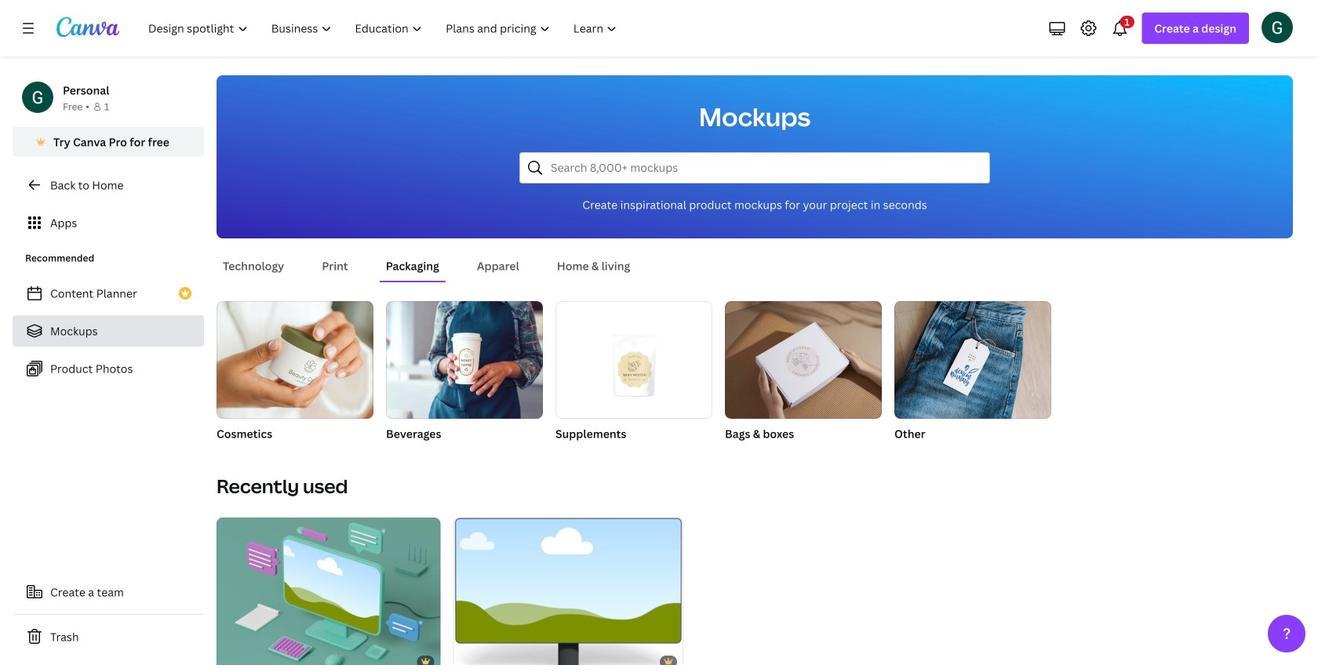 Task type: locate. For each thing, give the bounding box(es) containing it.
group
[[217, 301, 374, 443], [217, 301, 374, 419], [386, 301, 543, 443], [386, 301, 543, 419], [556, 301, 713, 443], [556, 301, 713, 419], [725, 301, 882, 443], [725, 301, 882, 419], [895, 301, 1052, 443], [217, 518, 441, 666], [453, 518, 683, 666]]

top level navigation element
[[138, 13, 631, 44]]

list
[[13, 278, 204, 385]]



Task type: describe. For each thing, give the bounding box(es) containing it.
Label search field
[[551, 153, 980, 183]]

greg robinson image
[[1262, 12, 1293, 43]]



Task type: vqa. For each thing, say whether or not it's contained in the screenshot.
Greg Robinson image
yes



